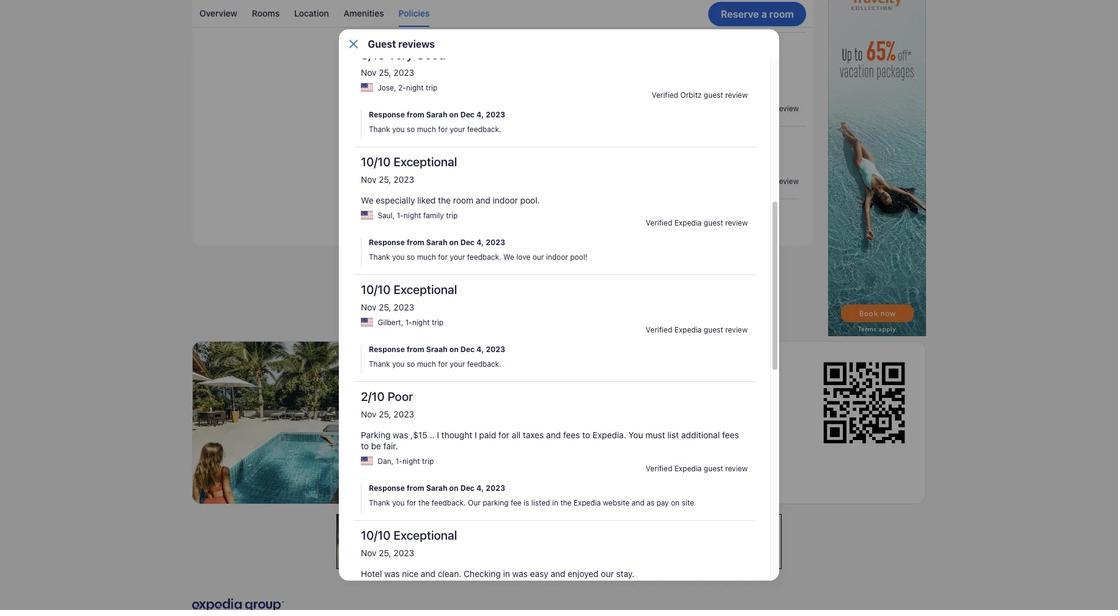 Task type: describe. For each thing, give the bounding box(es) containing it.
was left wonderful.
[[496, 81, 512, 91]]

dec for response from sarah  on dec 4, 2023 thank you for the feedback. our parking fee is listed in the expedia website and as pay on site
[[460, 484, 475, 493]]

be
[[371, 441, 381, 451]]

see
[[415, 214, 432, 225]]

robert,
[[426, 97, 452, 106]]

the inside list item
[[576, 420, 588, 430]]

expedia.
[[593, 430, 626, 440]]

review for chris, 1-night family trip
[[776, 10, 799, 20]]

8/10
[[361, 48, 385, 62]]

2023 inside 2/10 poor nov 25, 2023
[[394, 409, 414, 420]]

10/10 up especially
[[361, 155, 391, 169]]

from for response from sarah  on dec 4, 2023 thank you so much for your feedback.
[[407, 110, 424, 119]]

guest for saul, 1-night family trip
[[704, 218, 724, 228]]

2 verified hotels.com guest review from the top
[[685, 177, 799, 186]]

list
[[668, 430, 679, 440]]

3 10/10 exceptional nov 25, 2023 from the top
[[361, 529, 457, 559]]

10/10 up hotel
[[361, 529, 391, 543]]

guest reviews
[[368, 39, 435, 50]]

go
[[591, 420, 601, 430]]

your inside list item
[[525, 420, 542, 430]]

praveen,
[[426, 170, 456, 179]]

app,
[[653, 355, 693, 381]]

easy
[[530, 569, 548, 579]]

liked
[[417, 195, 436, 206]]

rooms link
[[252, 0, 280, 27]]

thank for response from sarah  on dec 4, 2023 thank you so much for your feedback.
[[369, 125, 390, 134]]

and inside response from sarah  on dec 4, 2023 thank you for the feedback. our parking fee is listed in the expedia website and as pay on site
[[632, 499, 645, 508]]

parking was ,$15 .. i thought i paid for all taxes and fees to expedia. you must list additional fees to be fair.
[[361, 430, 739, 451]]

stay
[[545, 420, 561, 430]]

10,
[[427, 60, 438, 70]]

from for response from sarah  on dec 4, 2023 thank you for the feedback. our parking fee is listed in the expedia website and as pay on site
[[407, 484, 424, 493]]

location link
[[294, 0, 329, 27]]

staff
[[409, 81, 428, 91]]

great,
[[448, 81, 471, 91]]

qr
[[495, 461, 509, 472]]

our
[[468, 499, 481, 508]]

guest
[[368, 39, 396, 50]]

2023 inside 8/10 very good nov 25, 2023
[[394, 67, 414, 78]]

expedia for gilbert, 1-night trip
[[675, 325, 702, 335]]

2/10 poor nov 25, 2023
[[361, 390, 414, 420]]

easily manage your stay on the go list
[[451, 381, 793, 431]]

expedia for saul, 1-night family trip
[[675, 218, 702, 228]]

website
[[603, 499, 630, 508]]

app
[[742, 461, 760, 472]]

and down the praveen, 1-night business trip
[[476, 195, 491, 206]]

exceptional up nice
[[394, 529, 457, 543]]

overview
[[199, 8, 237, 18]]

2023 inside response from sarah  on dec 4, 2023 thank you so much for your feedback.  we love our indoor pool!
[[486, 238, 505, 247]]

verified for jose, 2-night trip
[[652, 91, 679, 100]]

guest for gilbert, 1-night trip
[[704, 325, 724, 335]]

verified expedia guest review for 10/10 exceptional
[[646, 218, 748, 228]]

2 verified expedia guest review from the top
[[646, 325, 748, 335]]

your for response from sarah  on dec 4, 2023 thank you so much for your feedback.
[[450, 125, 465, 134]]

feedback. for response from sraah on dec 4, 2023 thank you so much for your feedback.
[[467, 360, 501, 369]]

our inside the with the hotels.com app, you can: region
[[724, 461, 739, 472]]

nov inside 10/10 exceptional nov 10, 2023
[[409, 60, 425, 70]]

pool.
[[520, 195, 540, 206]]

2023 inside response from sarah  on dec 4, 2023 thank you for the feedback. our parking fee is listed in the expedia website and as pay on site
[[486, 484, 505, 493]]

on for response from sarah  on dec 4, 2023 thank you so much for your feedback.  we love our indoor pool!
[[449, 238, 459, 247]]

hotel was nice and clean. checking in was easy and enjoyed our stay.
[[361, 569, 635, 579]]

on inside list item
[[563, 420, 573, 430]]

dialog containing 8/10 very good
[[339, 29, 779, 611]]

location
[[294, 8, 329, 18]]

taxes
[[523, 430, 544, 440]]

dan, 1-night trip
[[378, 457, 434, 466]]

list containing overview
[[192, 0, 814, 27]]

and right easy
[[551, 569, 565, 579]]

parking
[[483, 499, 509, 508]]

on for response from sraah on dec 4, 2023 thank you so much for your feedback.
[[449, 345, 459, 354]]

response for response from sraah on dec 4, 2023 thank you so much for your feedback.
[[369, 345, 405, 354]]

stuff
[[588, 81, 606, 91]]

on for response from sarah  on dec 4, 2023 thank you so much for your feedback.
[[449, 110, 459, 119]]

policies
[[399, 8, 430, 18]]

especially
[[376, 195, 415, 206]]

guest inside staff was great, room was wonderful. lots of stuff close as well. robert, 5-night business trip verified hotels.com guest review
[[755, 104, 774, 113]]

2 fees from the left
[[722, 430, 739, 440]]

fee
[[511, 499, 522, 508]]

how
[[463, 275, 479, 285]]

2023 inside 10/10 exceptional nov 4, 2023
[[437, 154, 458, 164]]

our inside response from sarah  on dec 4, 2023 thank you so much for your feedback.  we love our indoor pool!
[[533, 253, 544, 262]]

for inside parking was ,$15 .. i thought i paid for all taxes and fees to expedia. you must list additional fees to be fair.
[[499, 430, 510, 440]]

dec for response from sarah  on dec 4, 2023 thank you so much for your feedback.  we love our indoor pool!
[[460, 238, 475, 247]]

1 i from the left
[[437, 430, 439, 440]]

and inside the with the hotels.com app, you can: region
[[655, 461, 673, 472]]

much for very
[[417, 125, 436, 134]]

family for saul, 1-night family trip
[[424, 211, 444, 220]]

we especially liked the room and indoor pool.
[[361, 195, 540, 206]]

verified for chris, 1-night family trip
[[685, 10, 712, 20]]

night for jose, 2-night trip
[[407, 83, 424, 92]]

reviews inside button
[[448, 214, 485, 225]]

gilbert,
[[378, 318, 404, 327]]

manage
[[491, 420, 523, 430]]

verified for saul, 1-night family trip
[[646, 218, 673, 228]]

chris, 1-night family trip
[[426, 3, 509, 12]]

response from sarah  on dec 4, 2023 thank you so much for your feedback.  we love our indoor pool!
[[369, 238, 588, 262]]

night for saul, 1-night family trip
[[404, 211, 422, 220]]

listed
[[531, 499, 550, 508]]

response from sarah  on dec 4, 2023 thank you for the feedback. our parking fee is listed in the expedia website and as pay on site
[[369, 484, 694, 508]]

pay
[[657, 499, 669, 508]]

10/10 exceptional nov 4, 2023
[[409, 134, 505, 164]]

night inside staff was great, room was wonderful. lots of stuff close as well. robert, 5-night business trip verified hotels.com guest review
[[462, 97, 479, 106]]

was left easy
[[512, 569, 528, 579]]

exceptional inside 10/10 exceptional nov 10, 2023
[[442, 40, 505, 55]]

dec for response from sraah on dec 4, 2023 thank you so much for your feedback.
[[461, 345, 475, 354]]

0 horizontal spatial site
[[554, 275, 568, 285]]

exceptional up praveen,
[[394, 155, 457, 169]]

sraah
[[426, 345, 448, 354]]

so inside response from sarah  on dec 4, 2023 thank you so much for your feedback.  we love our indoor pool!
[[407, 253, 415, 262]]

of
[[578, 81, 586, 91]]

much for exceptional
[[417, 360, 436, 369]]

response from sraah on dec 4, 2023 thank you so much for your feedback.
[[369, 345, 505, 369]]

sarah for 8/10 very good
[[426, 110, 448, 119]]

room inside staff was great, room was wonderful. lots of stuff close as well. robert, 5-night business trip verified hotels.com guest review
[[474, 81, 494, 91]]

additional
[[681, 430, 720, 440]]

exceptional up gilbert, 1-night trip
[[394, 283, 457, 297]]

1- for praveen,
[[458, 170, 465, 179]]

2023 up especially
[[394, 174, 414, 185]]

enjoyed
[[568, 569, 599, 579]]

camera
[[617, 461, 653, 472]]

lots
[[558, 81, 575, 91]]

business inside staff was great, room was wonderful. lots of stuff close as well. robert, 5-night business trip verified hotels.com guest review
[[481, 97, 512, 106]]

dec for response from sarah  on dec 4, 2023 thank you so much for your feedback.
[[460, 110, 475, 119]]

5-
[[454, 97, 462, 106]]

night for praveen, 1-night business trip
[[465, 170, 483, 179]]

1- for saul,
[[397, 211, 404, 220]]

review for dan, 1-night trip
[[726, 464, 748, 474]]

verified for gilbert, 1-night trip
[[646, 325, 673, 335]]

expedia group logo image
[[192, 599, 284, 611]]

easily
[[466, 420, 489, 430]]

as inside staff was great, room was wonderful. lots of stuff close as well. robert, 5-night business trip verified hotels.com guest review
[[632, 81, 641, 91]]

was for nice
[[384, 569, 400, 579]]

thank for response from sarah  on dec 4, 2023 thank you so much for your feedback.  we love our indoor pool!
[[369, 253, 390, 262]]

was for ,$15
[[393, 430, 408, 440]]

very
[[388, 48, 413, 62]]

easily manage your stay on the go
[[466, 420, 601, 430]]

1- for gilbert,
[[406, 318, 413, 327]]

with
[[451, 355, 497, 381]]

amenities link
[[344, 0, 384, 27]]

must
[[646, 430, 665, 440]]

sarah for 2/10 poor
[[426, 484, 448, 493]]

jose,
[[378, 83, 397, 92]]

paid
[[479, 430, 496, 440]]

qr code image
[[817, 356, 912, 450]]

verified orbitz guest review
[[652, 91, 748, 100]]

2023 up gilbert, 1-night trip
[[394, 302, 414, 313]]

good
[[416, 48, 446, 62]]

with the hotels.com app, you can:
[[451, 355, 779, 381]]

hotels.com inside the with the hotels.com app, you can: region
[[538, 355, 648, 381]]

easily manage your stay on the go list item
[[451, 420, 783, 431]]

love
[[516, 253, 531, 262]]

expedia inside response from sarah  on dec 4, 2023 thank you for the feedback. our parking fee is listed in the expedia website and as pay on site
[[574, 499, 601, 508]]

with
[[537, 461, 558, 472]]

see all reviews
[[415, 214, 485, 225]]

review inside staff was great, room was wonderful. lots of stuff close as well. robert, 5-night business trip verified hotels.com guest review
[[776, 104, 799, 113]]

4, for response from sarah  on dec 4, 2023 thank you so much for your feedback.
[[477, 110, 484, 119]]

response for response from sarah  on dec 4, 2023 thank you so much for your feedback.
[[369, 110, 405, 119]]

praveen, 1-night business trip
[[426, 170, 529, 179]]

you for response from sarah  on dec 4, 2023 thank you so much for your feedback.
[[392, 125, 405, 134]]

trip inside staff was great, room was wonderful. lots of stuff close as well. robert, 5-night business trip verified hotels.com guest review
[[514, 97, 526, 106]]

with the hotels.com app, you can: region
[[451, 355, 793, 477]]

scan the qr code with your device camera and download our app
[[451, 461, 760, 472]]

site inside response from sarah  on dec 4, 2023 thank you for the feedback. our parking fee is listed in the expedia website and as pay on site
[[682, 499, 694, 508]]

0 vertical spatial indoor
[[493, 195, 518, 206]]

verified inside staff was great, room was wonderful. lots of stuff close as well. robert, 5-night business trip verified hotels.com guest review
[[685, 104, 712, 113]]

pool!
[[570, 253, 588, 262]]

saul, 1-night family trip
[[378, 211, 458, 220]]

staff was great, room was wonderful. lots of stuff close as well. robert, 5-night business trip verified hotels.com guest review
[[409, 81, 799, 113]]

nov inside 10/10 exceptional nov 4, 2023
[[409, 154, 425, 164]]

response from sarah  on dec 4, 2023 thank you so much for your feedback.
[[369, 110, 505, 134]]



Task type: locate. For each thing, give the bounding box(es) containing it.
guest for jose, 2-night trip
[[704, 91, 724, 100]]

1 vertical spatial so
[[407, 253, 415, 262]]

to
[[582, 430, 590, 440], [361, 441, 369, 451]]

1 horizontal spatial site
[[682, 499, 694, 508]]

2 vertical spatial sarah
[[426, 484, 448, 493]]

10/10 inside 10/10 exceptional nov 4, 2023
[[409, 134, 439, 148]]

room right great,
[[474, 81, 494, 91]]

response down dan,
[[369, 484, 405, 493]]

response
[[369, 110, 405, 119], [369, 238, 405, 247], [369, 345, 405, 354], [369, 484, 405, 493]]

1 vertical spatial verified expedia guest review
[[646, 325, 748, 335]]

1- right the saul, on the top of page
[[397, 211, 404, 220]]

1 vertical spatial reviews
[[448, 214, 485, 225]]

all
[[435, 214, 446, 225], [512, 430, 521, 440]]

0 vertical spatial to
[[582, 430, 590, 440]]

thought
[[441, 430, 472, 440]]

was inside parking was ,$15 .. i thought i paid for all taxes and fees to expedia. you must list additional fees to be fair.
[[393, 430, 408, 440]]

all inside parking was ,$15 .. i thought i paid for all taxes and fees to expedia. you must list additional fees to be fair.
[[512, 430, 521, 440]]

4, inside 10/10 exceptional nov 4, 2023
[[427, 154, 435, 164]]

you down the saul, on the top of page
[[392, 253, 405, 262]]

list
[[192, 0, 814, 27]]

10/10 up gilbert,
[[361, 283, 391, 297]]

sarah inside the response from sarah  on dec 4, 2023 thank you so much for your feedback.
[[426, 110, 448, 119]]

the
[[438, 195, 451, 206], [502, 355, 533, 381], [576, 420, 588, 430], [477, 461, 493, 472], [418, 499, 430, 508], [560, 499, 572, 508]]

cancel, go back to hotel details. image
[[346, 37, 361, 51]]

1 horizontal spatial i
[[475, 430, 477, 440]]

feedback. inside response from sarah  on dec 4, 2023 thank you so much for your feedback.  we love our indoor pool!
[[467, 253, 501, 262]]

2 dec from the top
[[460, 238, 475, 247]]

1- right dan,
[[396, 457, 403, 466]]

0 horizontal spatial we
[[361, 195, 374, 206]]

night down 10/10 exceptional nov 4, 2023
[[465, 170, 483, 179]]

0 vertical spatial verified hotels.com guest review
[[685, 10, 799, 20]]

1 10/10 exceptional nov 25, 2023 from the top
[[361, 155, 457, 185]]

25, inside 2/10 poor nov 25, 2023
[[379, 409, 391, 420]]

thank inside response from sraah on dec 4, 2023 thank you so much for your feedback.
[[369, 360, 390, 369]]

4, for response from sarah  on dec 4, 2023 thank you for the feedback. our parking fee is listed in the expedia website and as pay on site
[[477, 484, 484, 493]]

thank for response from sraah on dec 4, 2023 thank you so much for your feedback.
[[369, 360, 390, 369]]

your inside the response from sarah  on dec 4, 2023 thank you so much for your feedback.
[[450, 125, 465, 134]]

in inside response from sarah  on dec 4, 2023 thank you for the feedback. our parking fee is listed in the expedia website and as pay on site
[[552, 499, 558, 508]]

..
[[430, 430, 435, 440]]

sarah down dan, 1-night trip
[[426, 484, 448, 493]]

nov inside 2/10 poor nov 25, 2023
[[361, 409, 377, 420]]

1 horizontal spatial reviews
[[448, 214, 485, 225]]

night for chris, 1-night family trip
[[455, 3, 473, 12]]

dec down 5-
[[460, 110, 475, 119]]

rooms
[[252, 8, 280, 18]]

1 much from the top
[[417, 125, 436, 134]]

site
[[554, 275, 568, 285], [682, 499, 694, 508]]

3 from from the top
[[407, 345, 424, 354]]

2 much from the top
[[417, 253, 436, 262]]

dec up with
[[461, 345, 475, 354]]

verified expedia guest review for 2/10 poor
[[646, 464, 748, 474]]

so down jose, 2-night trip
[[407, 125, 415, 134]]

1 vertical spatial verified hotels.com guest review
[[685, 177, 799, 186]]

0 horizontal spatial in
[[503, 569, 510, 579]]

4, up we
[[477, 238, 484, 247]]

i left paid
[[475, 430, 477, 440]]

the right with
[[502, 355, 533, 381]]

as left well.
[[632, 81, 641, 91]]

0 horizontal spatial indoor
[[493, 195, 518, 206]]

response down the saul, on the top of page
[[369, 238, 405, 247]]

you inside response from sarah  on dec 4, 2023 thank you so much for your feedback.  we love our indoor pool!
[[392, 253, 405, 262]]

1 horizontal spatial all
[[512, 430, 521, 440]]

you inside response from sraah on dec 4, 2023 thank you so much for your feedback.
[[392, 360, 405, 369]]

business
[[481, 97, 512, 106], [485, 170, 515, 179]]

2 vertical spatial verified expedia guest review
[[646, 464, 748, 474]]

on inside the response from sarah  on dec 4, 2023 thank you so much for your feedback.
[[449, 110, 459, 119]]

thank inside response from sarah  on dec 4, 2023 thank you for the feedback. our parking fee is listed in the expedia website and as pay on site
[[369, 499, 390, 508]]

1- for chris,
[[448, 3, 455, 12]]

3 verified expedia guest review from the top
[[646, 464, 748, 474]]

10/10 exceptional nov 10, 2023
[[409, 40, 505, 70]]

you up poor
[[392, 360, 405, 369]]

1 response from the top
[[369, 110, 405, 119]]

4, inside response from sraah on dec 4, 2023 thank you so much for your feedback.
[[477, 345, 484, 354]]

well.
[[643, 81, 661, 91]]

2023 up praveen,
[[437, 154, 458, 164]]

from inside response from sraah on dec 4, 2023 thank you so much for your feedback.
[[407, 345, 424, 354]]

2023
[[441, 60, 461, 70], [394, 67, 414, 78], [486, 110, 505, 119], [437, 154, 458, 164], [394, 174, 414, 185], [486, 238, 505, 247], [394, 302, 414, 313], [486, 345, 505, 354], [394, 409, 414, 420], [486, 484, 505, 493], [394, 548, 414, 559]]

1 vertical spatial business
[[485, 170, 515, 179]]

0 vertical spatial we
[[361, 195, 374, 206]]

1 dec from the top
[[460, 110, 475, 119]]

tell
[[438, 275, 451, 285]]

thank inside the response from sarah  on dec 4, 2023 thank you so much for your feedback.
[[369, 125, 390, 134]]

scan
[[451, 461, 475, 472]]

3 dec from the top
[[461, 345, 475, 354]]

response inside response from sarah  on dec 4, 2023 thank you so much for your feedback.  we love our indoor pool!
[[369, 238, 405, 247]]

amenities
[[344, 8, 384, 18]]

0 vertical spatial sarah
[[426, 110, 448, 119]]

was up the fair.
[[393, 430, 408, 440]]

clean.
[[438, 569, 461, 579]]

response inside response from sraah on dec 4, 2023 thank you so much for your feedback.
[[369, 345, 405, 354]]

fees right "stay"
[[563, 430, 580, 440]]

you for response from sarah  on dec 4, 2023 thank you so much for your feedback.  we love our indoor pool!
[[392, 253, 405, 262]]

0 vertical spatial all
[[435, 214, 446, 225]]

checking
[[464, 569, 501, 579]]

fair.
[[383, 441, 398, 451]]

0 vertical spatial reviews
[[399, 39, 435, 50]]

0 vertical spatial 10/10 exceptional nov 25, 2023
[[361, 155, 457, 185]]

dec inside response from sarah  on dec 4, 2023 thank you for the feedback. our parking fee is listed in the expedia website and as pay on site
[[460, 484, 475, 493]]

3 sarah from the top
[[426, 484, 448, 493]]

10/10 exceptional nov 25, 2023 up nice
[[361, 529, 457, 559]]

1 sarah from the top
[[426, 110, 448, 119]]

4, up 10/10 exceptional nov 4, 2023
[[477, 110, 484, 119]]

1 vertical spatial 10/10 exceptional nov 25, 2023
[[361, 283, 457, 313]]

3 so from the top
[[407, 360, 415, 369]]

1- right chris,
[[448, 3, 455, 12]]

tell us how we can improve our site
[[438, 275, 568, 285]]

feedback. up we
[[467, 253, 501, 262]]

2 from from the top
[[407, 238, 424, 247]]

much down see
[[417, 253, 436, 262]]

we left love
[[503, 253, 514, 262]]

4, up praveen,
[[427, 154, 435, 164]]

0 horizontal spatial family
[[424, 211, 444, 220]]

response down gilbert,
[[369, 345, 405, 354]]

0 vertical spatial verified expedia guest review
[[646, 218, 748, 228]]

1 horizontal spatial in
[[552, 499, 558, 508]]

you inside region
[[698, 355, 733, 381]]

for for response from sarah  on dec 4, 2023 thank you so much for your feedback.  we love our indoor pool!
[[438, 253, 448, 262]]

for inside response from sraah on dec 4, 2023 thank you so much for your feedback.
[[438, 360, 448, 369]]

0 horizontal spatial all
[[435, 214, 446, 225]]

night down 'liked'
[[404, 211, 422, 220]]

4, for response from sraah on dec 4, 2023 thank you so much for your feedback.
[[477, 345, 484, 354]]

night for dan, 1-night trip
[[403, 457, 420, 466]]

dec
[[460, 110, 475, 119], [460, 238, 475, 247], [461, 345, 475, 354], [460, 484, 475, 493]]

1 vertical spatial room
[[453, 195, 474, 206]]

0 horizontal spatial i
[[437, 430, 439, 440]]

review
[[776, 10, 799, 20], [726, 91, 748, 100], [776, 104, 799, 113], [776, 177, 799, 186], [726, 218, 748, 228], [726, 325, 748, 335], [726, 464, 748, 474]]

for down dan, 1-night trip
[[407, 499, 416, 508]]

3 response from the top
[[369, 345, 405, 354]]

verified expedia guest review
[[646, 218, 748, 228], [646, 325, 748, 335], [646, 464, 748, 474]]

code
[[512, 461, 535, 472]]

our right improve
[[540, 275, 552, 285]]

25, inside 8/10 very good nov 25, 2023
[[379, 67, 391, 78]]

close
[[609, 81, 629, 91]]

feedback. for response from sarah  on dec 4, 2023 thank you so much for your feedback.
[[467, 125, 501, 134]]

25, down 2/10
[[379, 409, 391, 420]]

dec inside response from sraah on dec 4, 2023 thank you so much for your feedback.
[[461, 345, 475, 354]]

1- for dan,
[[396, 457, 403, 466]]

in
[[552, 499, 558, 508], [503, 569, 510, 579]]

the right 'liked'
[[438, 195, 451, 206]]

on for response from sarah  on dec 4, 2023 thank you for the feedback. our parking fee is listed in the expedia website and as pay on site
[[449, 484, 459, 493]]

2-
[[399, 83, 407, 92]]

4 response from the top
[[369, 484, 405, 493]]

response for response from sarah  on dec 4, 2023 thank you so much for your feedback.  we love our indoor pool!
[[369, 238, 405, 247]]

1 vertical spatial sarah
[[426, 238, 448, 247]]

2023 up the can at the left of the page
[[486, 238, 505, 247]]

from down jose, 2-night trip
[[407, 110, 424, 119]]

your for response from sraah on dec 4, 2023 thank you so much for your feedback.
[[450, 360, 465, 369]]

nice
[[402, 569, 419, 579]]

night for gilbert, 1-night trip
[[413, 318, 430, 327]]

3 much from the top
[[417, 360, 436, 369]]

business right 5-
[[481, 97, 512, 106]]

2 response from the top
[[369, 238, 405, 247]]

chris,
[[426, 3, 446, 12]]

2 i from the left
[[475, 430, 477, 440]]

so inside response from sraah on dec 4, 2023 thank you so much for your feedback.
[[407, 360, 415, 369]]

exceptional inside 10/10 exceptional nov 4, 2023
[[442, 134, 505, 148]]

nov inside 8/10 very good nov 25, 2023
[[361, 67, 377, 78]]

from down dan, 1-night trip
[[407, 484, 424, 493]]

for inside response from sarah  on dec 4, 2023 thank you so much for your feedback.  we love our indoor pool!
[[438, 253, 448, 262]]

feedback. left our
[[432, 499, 466, 508]]

in right listed
[[552, 499, 558, 508]]

much inside response from sarah  on dec 4, 2023 thank you so much for your feedback.  we love our indoor pool!
[[417, 253, 436, 262]]

0 horizontal spatial reviews
[[399, 39, 435, 50]]

2023 inside response from sraah on dec 4, 2023 thank you so much for your feedback.
[[486, 345, 505, 354]]

1-
[[448, 3, 455, 12], [458, 170, 465, 179], [397, 211, 404, 220], [406, 318, 413, 327], [396, 457, 403, 466]]

1 vertical spatial as
[[647, 499, 655, 508]]

guest for dan, 1-night trip
[[704, 464, 724, 474]]

feedback. inside response from sarah  on dec 4, 2023 thank you for the feedback. our parking fee is listed in the expedia website and as pay on site
[[432, 499, 466, 508]]

much inside response from sraah on dec 4, 2023 thank you so much for your feedback.
[[417, 360, 436, 369]]

2 25, from the top
[[379, 174, 391, 185]]

1 from from the top
[[407, 110, 424, 119]]

business down 10/10 exceptional nov 4, 2023
[[485, 170, 515, 179]]

for for response from sarah  on dec 4, 2023 thank you so much for your feedback.
[[438, 125, 448, 134]]

and inside parking was ,$15 .. i thought i paid for all taxes and fees to expedia. you must list additional fees to be fair.
[[546, 430, 561, 440]]

1 horizontal spatial as
[[647, 499, 655, 508]]

your for response from sarah  on dec 4, 2023 thank you so much for your feedback.  we love our indoor pool!
[[450, 253, 465, 262]]

1 vertical spatial all
[[512, 430, 521, 440]]

was
[[430, 81, 446, 91], [496, 81, 512, 91], [393, 430, 408, 440], [384, 569, 400, 579], [512, 569, 528, 579]]

policies link
[[399, 0, 430, 27]]

reviews up 10,
[[399, 39, 435, 50]]

improve
[[508, 275, 538, 285]]

0 vertical spatial so
[[407, 125, 415, 134]]

for inside response from sarah  on dec 4, 2023 thank you for the feedback. our parking fee is listed in the expedia website and as pay on site
[[407, 499, 416, 508]]

room up see all reviews
[[453, 195, 474, 206]]

0 vertical spatial as
[[632, 81, 641, 91]]

we inside response from sarah  on dec 4, 2023 thank you so much for your feedback.  we love our indoor pool!
[[503, 253, 514, 262]]

guest for chris, 1-night family trip
[[755, 10, 774, 20]]

1 horizontal spatial we
[[503, 253, 514, 262]]

overview link
[[199, 0, 237, 27]]

1 vertical spatial indoor
[[546, 253, 568, 262]]

the right listed
[[560, 499, 572, 508]]

so
[[407, 125, 415, 134], [407, 253, 415, 262], [407, 360, 415, 369]]

review for gilbert, 1-night trip
[[726, 325, 748, 335]]

1 horizontal spatial indoor
[[546, 253, 568, 262]]

2 so from the top
[[407, 253, 415, 262]]

download
[[675, 461, 721, 472]]

for up tell
[[438, 253, 448, 262]]

3 25, from the top
[[379, 302, 391, 313]]

4, for response from sarah  on dec 4, 2023 thank you so much for your feedback.  we love our indoor pool!
[[477, 238, 484, 247]]

feedback. inside response from sraah on dec 4, 2023 thank you so much for your feedback.
[[467, 360, 501, 369]]

indoor left pool.
[[493, 195, 518, 206]]

hotels.com inside staff was great, room was wonderful. lots of stuff close as well. robert, 5-night business trip verified hotels.com guest review
[[714, 104, 753, 113]]

0 vertical spatial in
[[552, 499, 558, 508]]

indoor inside response from sarah  on dec 4, 2023 thank you so much for your feedback.  we love our indoor pool!
[[546, 253, 568, 262]]

dec inside response from sarah  on dec 4, 2023 thank you so much for your feedback.  we love our indoor pool!
[[460, 238, 475, 247]]

and
[[476, 195, 491, 206], [546, 430, 561, 440], [655, 461, 673, 472], [632, 499, 645, 508], [421, 569, 436, 579], [551, 569, 565, 579]]

on right pay
[[671, 499, 680, 508]]

on right "stay"
[[563, 420, 573, 430]]

saul,
[[378, 211, 395, 220]]

night right dan,
[[403, 457, 420, 466]]

on down 'scan'
[[449, 484, 459, 493]]

4,
[[477, 110, 484, 119], [427, 154, 435, 164], [477, 238, 484, 247], [477, 345, 484, 354], [477, 484, 484, 493]]

dialog
[[339, 29, 779, 611]]

reviews down "we especially liked the room and indoor pool."
[[448, 214, 485, 225]]

all inside button
[[435, 214, 446, 225]]

2023 inside 10/10 exceptional nov 10, 2023
[[441, 60, 461, 70]]

0 horizontal spatial as
[[632, 81, 641, 91]]

response inside the response from sarah  on dec 4, 2023 thank you so much for your feedback.
[[369, 110, 405, 119]]

poor
[[388, 390, 413, 404]]

response for response from sarah  on dec 4, 2023 thank you for the feedback. our parking fee is listed in the expedia website and as pay on site
[[369, 484, 405, 493]]

night right chris,
[[455, 3, 473, 12]]

8/10 very good nov 25, 2023
[[361, 48, 446, 78]]

you inside response from sarah  on dec 4, 2023 thank you for the feedback. our parking fee is listed in the expedia website and as pay on site
[[392, 499, 405, 508]]

2/10
[[361, 390, 385, 404]]

family down 'liked'
[[424, 211, 444, 220]]

1 vertical spatial we
[[503, 253, 514, 262]]

4, inside response from sarah  on dec 4, 2023 thank you so much for your feedback.  we love our indoor pool!
[[477, 238, 484, 247]]

us
[[453, 275, 462, 285]]

night down great,
[[462, 97, 479, 106]]

thank
[[369, 125, 390, 134], [369, 253, 390, 262], [369, 360, 390, 369], [369, 499, 390, 508]]

family right chris,
[[475, 3, 496, 12]]

5 25, from the top
[[379, 548, 391, 559]]

10/10
[[409, 40, 439, 55], [409, 134, 439, 148], [361, 155, 391, 169], [361, 283, 391, 297], [361, 529, 391, 543]]

4 dec from the top
[[460, 484, 475, 493]]

the down dan, 1-night trip
[[418, 499, 430, 508]]

2023 inside the response from sarah  on dec 4, 2023 thank you so much for your feedback.
[[486, 110, 505, 119]]

0 vertical spatial family
[[475, 3, 496, 12]]

1 horizontal spatial family
[[475, 3, 496, 12]]

and right nice
[[421, 569, 436, 579]]

for for response from sraah on dec 4, 2023 thank you so much for your feedback.
[[438, 360, 448, 369]]

1 so from the top
[[407, 125, 415, 134]]

1 vertical spatial family
[[424, 211, 444, 220]]

feedback. for response from sarah  on dec 4, 2023 thank you so much for your feedback.  we love our indoor pool!
[[467, 253, 501, 262]]

0 horizontal spatial to
[[361, 441, 369, 451]]

can:
[[738, 355, 779, 381]]

device
[[584, 461, 615, 472]]

2023 up nice
[[394, 548, 414, 559]]

0 vertical spatial site
[[554, 275, 568, 285]]

25, up gilbert,
[[379, 302, 391, 313]]

4 25, from the top
[[379, 409, 391, 420]]

from
[[407, 110, 424, 119], [407, 238, 424, 247], [407, 345, 424, 354], [407, 484, 424, 493]]

was left nice
[[384, 569, 400, 579]]

from inside the response from sarah  on dec 4, 2023 thank you so much for your feedback.
[[407, 110, 424, 119]]

dec up our
[[460, 484, 475, 493]]

thank inside response from sarah  on dec 4, 2023 thank you so much for your feedback.  we love our indoor pool!
[[369, 253, 390, 262]]

is
[[524, 499, 529, 508]]

site right improve
[[554, 275, 568, 285]]

10/10 exceptional nov 25, 2023 up gilbert, 1-night trip
[[361, 283, 457, 313]]

family for chris, 1-night family trip
[[475, 3, 496, 12]]

we left especially
[[361, 195, 374, 206]]

dec down 'see all reviews' button
[[460, 238, 475, 247]]

for down sraah
[[438, 360, 448, 369]]

you
[[629, 430, 643, 440]]

thank down dan,
[[369, 499, 390, 508]]

see all reviews button
[[402, 207, 497, 231]]

1 25, from the top
[[379, 67, 391, 78]]

4, inside the response from sarah  on dec 4, 2023 thank you so much for your feedback.
[[477, 110, 484, 119]]

exceptional
[[442, 40, 505, 55], [442, 134, 505, 148], [394, 155, 457, 169], [394, 283, 457, 297], [394, 529, 457, 543]]

we
[[481, 275, 491, 285]]

1 thank from the top
[[369, 125, 390, 134]]

10/10 exceptional nov 25, 2023 up especially
[[361, 155, 457, 185]]

1 vertical spatial in
[[503, 569, 510, 579]]

2023 down poor
[[394, 409, 414, 420]]

4 thank from the top
[[369, 499, 390, 508]]

1 vertical spatial to
[[361, 441, 369, 451]]

1 horizontal spatial to
[[582, 430, 590, 440]]

,$15
[[411, 430, 427, 440]]

stay.
[[616, 569, 635, 579]]

all right see
[[435, 214, 446, 225]]

so up poor
[[407, 360, 415, 369]]

thank down the saul, on the top of page
[[369, 253, 390, 262]]

was for great,
[[430, 81, 446, 91]]

so down see
[[407, 253, 415, 262]]

verified hotels.com guest review
[[685, 10, 799, 20], [685, 177, 799, 186]]

from inside response from sarah  on dec 4, 2023 thank you for the feedback. our parking fee is listed in the expedia website and as pay on site
[[407, 484, 424, 493]]

0 vertical spatial room
[[474, 81, 494, 91]]

reviews
[[399, 39, 435, 50], [448, 214, 485, 225]]

4 from from the top
[[407, 484, 424, 493]]

you down the 2-
[[392, 125, 405, 134]]

room
[[474, 81, 494, 91], [453, 195, 474, 206]]

feedback. inside the response from sarah  on dec 4, 2023 thank you so much for your feedback.
[[467, 125, 501, 134]]

1 fees from the left
[[563, 430, 580, 440]]

sarah for 10/10 exceptional
[[426, 238, 448, 247]]

25, up hotel
[[379, 548, 391, 559]]

expedia for dan, 1-night trip
[[675, 464, 702, 474]]

2 vertical spatial 10/10 exceptional nov 25, 2023
[[361, 529, 457, 559]]

your inside response from sraah on dec 4, 2023 thank you so much for your feedback.
[[450, 360, 465, 369]]

2023 up 10/10 exceptional nov 4, 2023
[[486, 110, 505, 119]]

2 sarah from the top
[[426, 238, 448, 247]]

our
[[533, 253, 544, 262], [540, 275, 552, 285], [724, 461, 739, 472], [601, 569, 614, 579]]

2 thank from the top
[[369, 253, 390, 262]]

2023 up parking
[[486, 484, 505, 493]]

response inside response from sarah  on dec 4, 2023 thank you for the feedback. our parking fee is listed in the expedia website and as pay on site
[[369, 484, 405, 493]]

for inside the response from sarah  on dec 4, 2023 thank you so much for your feedback.
[[438, 125, 448, 134]]

so inside the response from sarah  on dec 4, 2023 thank you so much for your feedback.
[[407, 125, 415, 134]]

so for very
[[407, 125, 415, 134]]

for up 10/10 exceptional nov 4, 2023
[[438, 125, 448, 134]]

verified for dan, 1-night trip
[[646, 464, 673, 474]]

fees
[[563, 430, 580, 440], [722, 430, 739, 440]]

1- right praveen,
[[458, 170, 465, 179]]

nov
[[409, 60, 425, 70], [361, 67, 377, 78], [409, 154, 425, 164], [361, 174, 377, 185], [361, 302, 377, 313], [361, 409, 377, 420], [361, 548, 377, 559]]

your inside response from sarah  on dec 4, 2023 thank you so much for your feedback.  we love our indoor pool!
[[450, 253, 465, 262]]

1 verified hotels.com guest review from the top
[[685, 10, 799, 20]]

on inside response from sraah on dec 4, 2023 thank you so much for your feedback.
[[449, 345, 459, 354]]

1 vertical spatial much
[[417, 253, 436, 262]]

you inside the response from sarah  on dec 4, 2023 thank you so much for your feedback.
[[392, 125, 405, 134]]

1 verified expedia guest review from the top
[[646, 218, 748, 228]]

as inside response from sarah  on dec 4, 2023 thank you for the feedback. our parking fee is listed in the expedia website and as pay on site
[[647, 499, 655, 508]]

and right taxes
[[546, 430, 561, 440]]

our left app
[[724, 461, 739, 472]]

review for saul, 1-night family trip
[[726, 218, 748, 228]]

can
[[493, 275, 506, 285]]

you for response from sarah  on dec 4, 2023 thank you for the feedback. our parking fee is listed in the expedia website and as pay on site
[[392, 499, 405, 508]]

the left 'go'
[[576, 420, 588, 430]]

25, up especially
[[379, 174, 391, 185]]

2 vertical spatial so
[[407, 360, 415, 369]]

on inside response from sarah  on dec 4, 2023 thank you so much for your feedback.  we love our indoor pool!
[[449, 238, 459, 247]]

in right checking
[[503, 569, 510, 579]]

sarah down 'robert,'
[[426, 110, 448, 119]]

2 vertical spatial much
[[417, 360, 436, 369]]

sarah inside response from sarah  on dec 4, 2023 thank you so much for your feedback.  we love our indoor pool!
[[426, 238, 448, 247]]

the left qr
[[477, 461, 493, 472]]

sarah down 'see all reviews' button
[[426, 238, 448, 247]]

thank up 2/10
[[369, 360, 390, 369]]

indoor left 'pool!'
[[546, 253, 568, 262]]

from inside response from sarah  on dec 4, 2023 thank you so much for your feedback.  we love our indoor pool!
[[407, 238, 424, 247]]

indoor
[[493, 195, 518, 206], [546, 253, 568, 262]]

so for exceptional
[[407, 360, 415, 369]]

much
[[417, 125, 436, 134], [417, 253, 436, 262], [417, 360, 436, 369]]

was up 'robert,'
[[430, 81, 446, 91]]

4, inside response from sarah  on dec 4, 2023 thank you for the feedback. our parking fee is listed in the expedia website and as pay on site
[[477, 484, 484, 493]]

trip
[[498, 3, 509, 12], [426, 83, 438, 92], [514, 97, 526, 106], [517, 170, 529, 179], [446, 211, 458, 220], [432, 318, 444, 327], [422, 457, 434, 466]]

much inside the response from sarah  on dec 4, 2023 thank you so much for your feedback.
[[417, 125, 436, 134]]

1 horizontal spatial fees
[[722, 430, 739, 440]]

all left taxes
[[512, 430, 521, 440]]

0 vertical spatial much
[[417, 125, 436, 134]]

3 thank from the top
[[369, 360, 390, 369]]

parking
[[361, 430, 391, 440]]

our left stay.
[[601, 569, 614, 579]]

sarah inside response from sarah  on dec 4, 2023 thank you for the feedback. our parking fee is listed in the expedia website and as pay on site
[[426, 484, 448, 493]]

dec inside the response from sarah  on dec 4, 2023 thank you so much for your feedback.
[[460, 110, 475, 119]]

0 vertical spatial business
[[481, 97, 512, 106]]

2 10/10 exceptional nov 25, 2023 from the top
[[361, 283, 457, 313]]

from for response from sarah  on dec 4, 2023 thank you so much for your feedback.  we love our indoor pool!
[[407, 238, 424, 247]]

0 horizontal spatial fees
[[563, 430, 580, 440]]

wonderful.
[[514, 81, 556, 91]]

2023 up the 2-
[[394, 67, 414, 78]]

10/10 inside 10/10 exceptional nov 10, 2023
[[409, 40, 439, 55]]

you for response from sraah on dec 4, 2023 thank you so much for your feedback.
[[392, 360, 405, 369]]

from for response from sraah on dec 4, 2023 thank you so much for your feedback.
[[407, 345, 424, 354]]

1 vertical spatial site
[[682, 499, 694, 508]]

for right paid
[[499, 430, 510, 440]]

on down 5-
[[449, 110, 459, 119]]

your
[[450, 125, 465, 134], [450, 253, 465, 262], [450, 360, 465, 369], [525, 420, 542, 430], [560, 461, 582, 472]]

sarah
[[426, 110, 448, 119], [426, 238, 448, 247], [426, 484, 448, 493]]

thank for response from sarah  on dec 4, 2023 thank you for the feedback. our parking fee is listed in the expedia website and as pay on site
[[369, 499, 390, 508]]

review for jose, 2-night trip
[[726, 91, 748, 100]]

feedback.
[[467, 125, 501, 134], [467, 253, 501, 262], [467, 360, 501, 369], [432, 499, 466, 508]]



Task type: vqa. For each thing, say whether or not it's contained in the screenshot.
all within the button
yes



